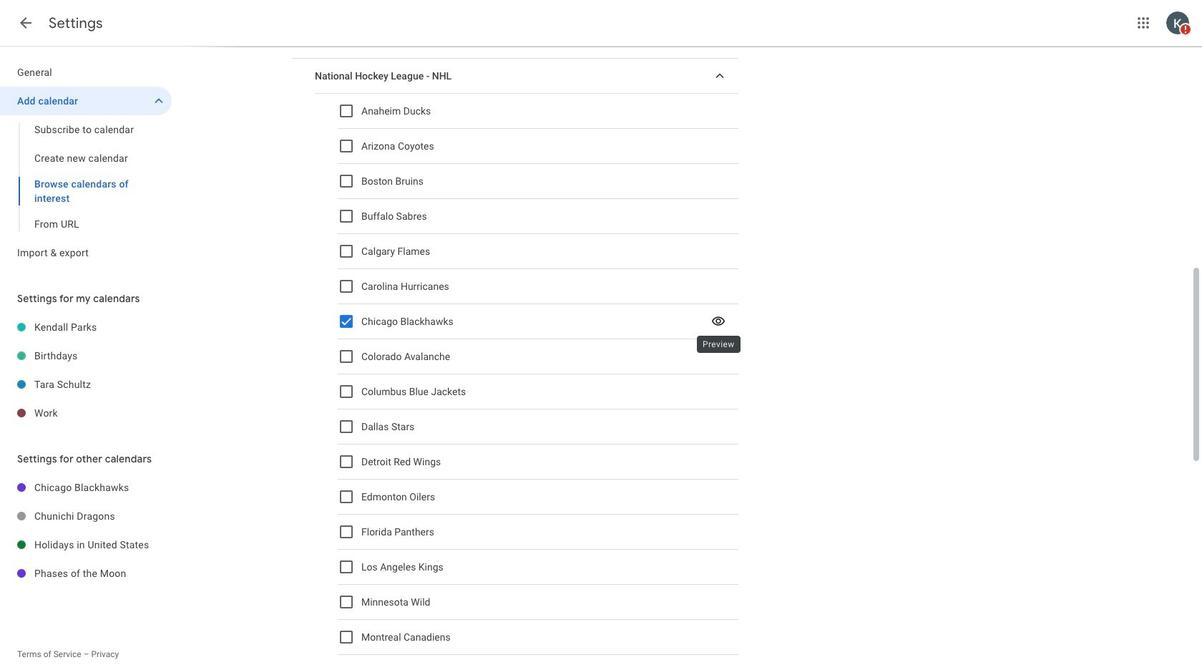 Task type: vqa. For each thing, say whether or not it's contained in the screenshot.
Add guests dropdown button
no



Task type: locate. For each thing, give the bounding box(es) containing it.
0 vertical spatial tree
[[0, 58, 172, 267]]

1 vertical spatial tree
[[0, 313, 172, 427]]

group
[[0, 115, 172, 238]]

work tree item
[[0, 399, 172, 427]]

2 vertical spatial tree
[[0, 473, 172, 588]]

3 tree from the top
[[0, 473, 172, 588]]

tree item
[[315, 59, 739, 94], [338, 655, 739, 665]]

heading
[[49, 14, 103, 32]]

chunichi dragons tree item
[[0, 502, 172, 531]]

1 tree from the top
[[0, 58, 172, 267]]

phases of the moon tree item
[[0, 559, 172, 588]]

1 vertical spatial tree item
[[338, 655, 739, 665]]

tree
[[0, 58, 172, 267], [0, 313, 172, 427], [0, 473, 172, 588]]



Task type: describe. For each thing, give the bounding box(es) containing it.
2 tree from the top
[[0, 313, 172, 427]]

chicago blackhawks tree item
[[0, 473, 172, 502]]

0 vertical spatial tree item
[[315, 59, 739, 94]]

add calendar tree item
[[0, 87, 172, 115]]

tara schultz tree item
[[0, 370, 172, 399]]

go back image
[[17, 14, 34, 32]]

holidays in united states tree item
[[0, 531, 172, 559]]

birthdays tree item
[[0, 342, 172, 370]]

kendall parks tree item
[[0, 313, 172, 342]]



